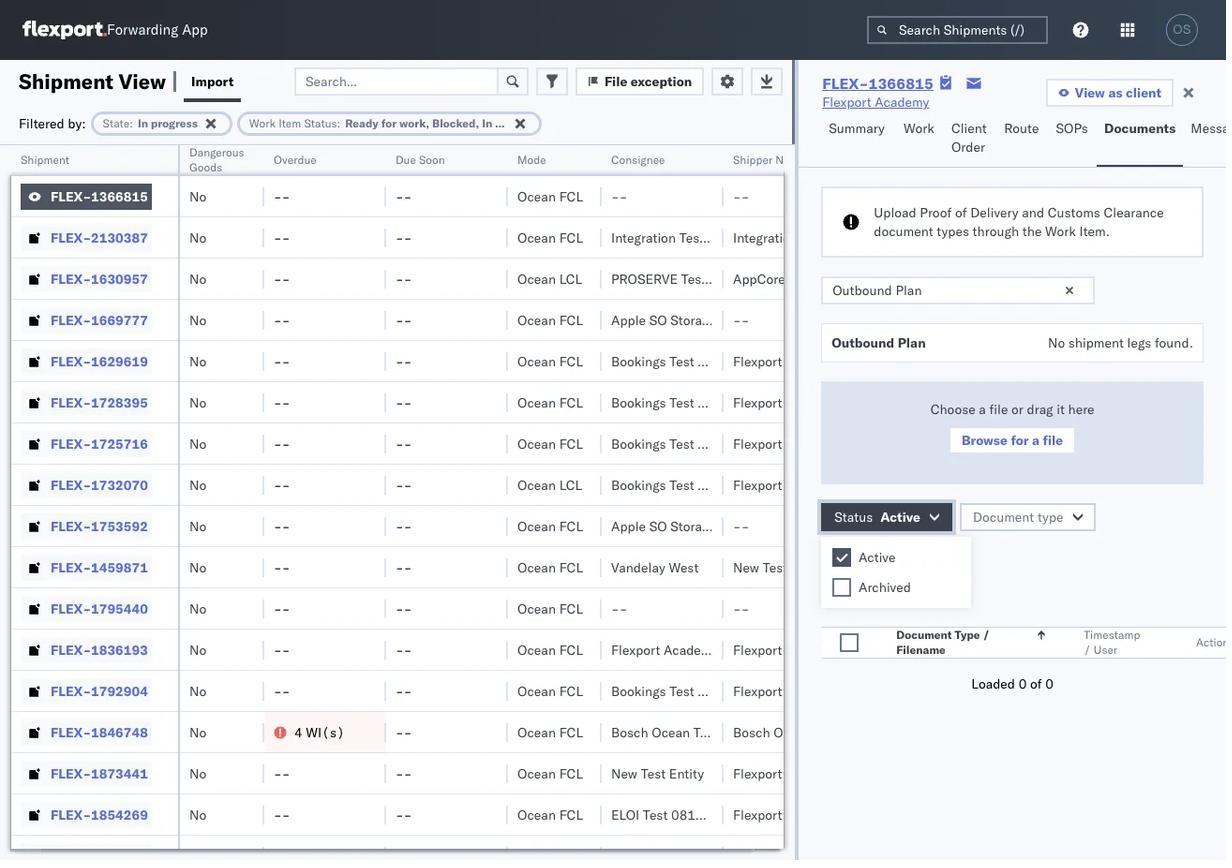 Task type: locate. For each thing, give the bounding box(es) containing it.
no for flex-1795440
[[189, 601, 206, 617]]

3 co. from the top
[[873, 436, 892, 452]]

1 horizontal spatial /
[[1084, 643, 1091, 657]]

not
[[750, 312, 776, 329], [750, 518, 776, 535]]

9 ocean fcl from the top
[[518, 601, 583, 617]]

new up the eloi
[[611, 766, 638, 782]]

bosch ocean test down inc.
[[733, 724, 840, 741]]

1 vertical spatial storage
[[671, 518, 716, 535]]

shipper for flex-1873441
[[824, 766, 870, 782]]

3 ocean fcl from the top
[[518, 312, 583, 329]]

1 horizontal spatial in
[[482, 116, 492, 130]]

0 horizontal spatial in
[[138, 116, 148, 130]]

(do for flex-1669777
[[719, 312, 747, 329]]

3 bookings test consignee from the top
[[611, 436, 761, 452]]

0 vertical spatial ocean lcl
[[518, 271, 582, 287]]

ocean for 1630957
[[518, 271, 556, 287]]

apple so storage (do not use) up the west
[[611, 518, 813, 535]]

None checkbox
[[833, 549, 851, 567], [840, 634, 859, 653], [833, 549, 851, 567], [840, 634, 859, 653]]

storage down proserve test account
[[671, 312, 716, 329]]

1 fcl from the top
[[559, 188, 583, 205]]

0 vertical spatial not
[[750, 312, 776, 329]]

/
[[983, 628, 990, 642], [1084, 643, 1091, 657]]

ocean lcl for bookings test consignee
[[518, 477, 582, 494]]

flex- inside "button"
[[51, 724, 91, 741]]

1 vertical spatial so
[[649, 518, 667, 535]]

resize handle column header for "mode" button
[[579, 145, 602, 861]]

active
[[881, 509, 921, 526], [859, 549, 896, 566]]

flex- inside button
[[51, 436, 91, 452]]

0 horizontal spatial flex-1366815
[[51, 188, 148, 205]]

ocean fcl for flex-1728395
[[518, 394, 583, 411]]

7 fcl from the top
[[559, 518, 583, 535]]

browse for a file
[[962, 432, 1063, 449]]

outbound
[[832, 335, 895, 352]]

1 vertical spatial new
[[611, 766, 638, 782]]

flex- down flex-1873441 button on the left bottom of the page
[[51, 807, 91, 824]]

2 horizontal spatial academy
[[875, 94, 930, 111]]

1 vertical spatial for
[[1011, 432, 1029, 449]]

1 vertical spatial a
[[1032, 432, 1040, 449]]

status up download
[[835, 509, 873, 526]]

in right state
[[138, 116, 148, 130]]

flex- for flex-1629619 button
[[51, 353, 91, 370]]

resize handle column header for dangerous goods button at the top left
[[242, 145, 264, 861]]

import button
[[184, 60, 241, 102]]

bosch down (us)
[[733, 724, 770, 741]]

1 ocean lcl from the top
[[518, 271, 582, 287]]

bookings
[[611, 353, 666, 370], [611, 394, 666, 411], [611, 436, 666, 452], [611, 477, 666, 494], [611, 683, 666, 700]]

flex- up flex-1873441 button on the left bottom of the page
[[51, 724, 91, 741]]

1 demo from the top
[[786, 353, 821, 370]]

ocean
[[518, 188, 556, 205], [518, 229, 556, 246], [518, 271, 556, 287], [518, 312, 556, 329], [518, 353, 556, 370], [518, 394, 556, 411], [518, 436, 556, 452], [518, 477, 556, 494], [518, 518, 556, 535], [518, 559, 556, 576], [518, 601, 556, 617], [518, 642, 556, 659], [518, 683, 556, 700], [518, 724, 556, 741], [652, 724, 690, 741], [774, 724, 812, 741], [518, 766, 556, 782], [518, 807, 556, 824]]

1 vertical spatial apple
[[611, 518, 646, 535]]

0 horizontal spatial status
[[304, 116, 337, 130]]

1 vertical spatial lcl
[[559, 477, 582, 494]]

a right choose
[[979, 401, 986, 418]]

None checkbox
[[833, 579, 851, 597]]

2 horizontal spatial work
[[1045, 223, 1076, 240]]

academy for flexport academy
[[875, 94, 930, 111]]

academy left (us)
[[664, 642, 718, 659]]

legs
[[1128, 335, 1152, 352]]

0 horizontal spatial view
[[119, 68, 166, 94]]

5 ocean fcl from the top
[[518, 394, 583, 411]]

flexport
[[823, 94, 872, 111], [733, 353, 782, 370], [733, 394, 782, 411], [733, 436, 782, 452], [733, 477, 782, 494], [611, 642, 660, 659], [733, 642, 782, 659], [733, 683, 782, 700], [733, 766, 782, 782], [733, 807, 782, 824]]

bookings test consignee
[[611, 353, 761, 370], [611, 394, 761, 411], [611, 436, 761, 452], [611, 477, 761, 494], [611, 683, 761, 700]]

work left client
[[904, 120, 935, 137]]

in right blocked,
[[482, 116, 492, 130]]

co. for flex-1873441
[[873, 766, 892, 782]]

so for flex-1753592
[[649, 518, 667, 535]]

1 horizontal spatial 1366815
[[869, 74, 934, 93]]

flex-1366815 up flexport academy
[[823, 74, 934, 93]]

fcl for flex-1795440
[[559, 601, 583, 617]]

flex- for flex-1846748 "button"
[[51, 724, 91, 741]]

flex-1366815 inside button
[[51, 188, 148, 205]]

1 vertical spatial 1366815
[[91, 188, 148, 205]]

0 vertical spatial apple so storage (do not use)
[[611, 312, 813, 329]]

13 ocean fcl from the top
[[518, 766, 583, 782]]

action
[[1197, 636, 1226, 650]]

flex-1792904
[[51, 683, 148, 700]]

1 horizontal spatial entity
[[791, 559, 826, 576]]

0
[[927, 591, 935, 608], [1019, 676, 1027, 693], [1046, 676, 1054, 693]]

2 ocean lcl from the top
[[518, 477, 582, 494]]

bookings for flex-1725716
[[611, 436, 666, 452]]

6 fcl from the top
[[559, 436, 583, 452]]

file exception
[[605, 73, 692, 90]]

1 horizontal spatial new
[[733, 559, 760, 576]]

no for flex-1669777
[[189, 312, 206, 329]]

1 vertical spatial not
[[750, 518, 776, 535]]

0 vertical spatial entity
[[791, 559, 826, 576]]

12 ocean fcl from the top
[[518, 724, 583, 741]]

1 vertical spatial entity
[[669, 766, 704, 782]]

storage up the west
[[671, 518, 716, 535]]

document left "type"
[[973, 509, 1034, 526]]

1630957
[[91, 271, 148, 287]]

2 resize handle column header from the left
[[242, 145, 264, 861]]

10 fcl from the top
[[559, 642, 583, 659]]

flex- for "flex-1792904" "button"
[[51, 683, 91, 700]]

7 flexport demo shipper co. from the top
[[733, 807, 892, 824]]

3 resize handle column header from the left
[[364, 145, 386, 861]]

7 ocean fcl from the top
[[518, 518, 583, 535]]

ocean for 1728395
[[518, 394, 556, 411]]

bookings for flex-1629619
[[611, 353, 666, 370]]

ocean fcl for flex-1846748
[[518, 724, 583, 741]]

1 (do from the top
[[719, 312, 747, 329]]

co. for flex-1792904
[[873, 683, 892, 700]]

resize handle column header
[[156, 145, 178, 861], [242, 145, 264, 861], [364, 145, 386, 861], [486, 145, 508, 861], [579, 145, 602, 861], [701, 145, 724, 861]]

7 demo from the top
[[786, 807, 821, 824]]

flex- up flex-1459871 "button"
[[51, 518, 91, 535]]

upload
[[874, 204, 917, 221]]

4 bookings test consignee from the top
[[611, 477, 761, 494]]

flex- for flex-1669777 button
[[51, 312, 91, 329]]

work left item on the left
[[249, 116, 276, 130]]

1 horizontal spatial flex-1366815
[[823, 74, 934, 93]]

shipment inside button
[[21, 153, 69, 167]]

2 storage from the top
[[671, 518, 716, 535]]

use)
[[780, 312, 813, 329], [780, 518, 813, 535]]

flex-1366815
[[823, 74, 934, 93], [51, 188, 148, 205]]

active left all
[[859, 549, 896, 566]]

4 flexport demo shipper co. from the top
[[733, 477, 892, 494]]

apple up vandelay
[[611, 518, 646, 535]]

1 horizontal spatial for
[[1011, 432, 1029, 449]]

1 horizontal spatial progress
[[495, 116, 542, 130]]

5 demo from the top
[[786, 683, 821, 700]]

flexport for flex-1629619
[[733, 353, 782, 370]]

1 vertical spatial status
[[835, 509, 873, 526]]

flex- up flex-1629619 button
[[51, 312, 91, 329]]

document inside the "document type" button
[[973, 509, 1034, 526]]

4 bookings from the top
[[611, 477, 666, 494]]

of up types
[[955, 204, 967, 221]]

1 storage from the top
[[671, 312, 716, 329]]

0 horizontal spatial bosch ocean test
[[611, 724, 719, 741]]

view left as
[[1075, 84, 1105, 101]]

view as client
[[1075, 84, 1162, 101]]

flex-1725716 button
[[21, 431, 152, 457]]

/ inside timestamp / user
[[1084, 643, 1091, 657]]

order
[[952, 139, 985, 156]]

4 fcl from the top
[[559, 353, 583, 370]]

fcl for flex-1459871
[[559, 559, 583, 576]]

0 vertical spatial of
[[955, 204, 967, 221]]

0 vertical spatial apple
[[611, 312, 646, 329]]

flex- up flex-1795440 button
[[51, 559, 91, 576]]

of inside upload proof of delivery and customs clearance document types through the work item.
[[955, 204, 967, 221]]

1669777
[[91, 312, 148, 329]]

ltd
[[833, 271, 852, 287]]

2 not from the top
[[750, 518, 776, 535]]

shipper for flex-1728395
[[824, 394, 870, 411]]

1 apple so storage (do not use) from the top
[[611, 312, 813, 329]]

1 horizontal spatial :
[[337, 116, 341, 130]]

ocean for 1732070
[[518, 477, 556, 494]]

test for flex-1629619
[[670, 353, 694, 370]]

apple
[[611, 312, 646, 329], [611, 518, 646, 535]]

of right loaded
[[1030, 676, 1042, 693]]

flex- up "flex-1792904" "button"
[[51, 642, 91, 659]]

new right the west
[[733, 559, 760, 576]]

11 ocean fcl from the top
[[518, 683, 583, 700]]

exception
[[631, 73, 692, 90]]

2 ocean fcl from the top
[[518, 229, 583, 246]]

2 in from the left
[[482, 116, 492, 130]]

resize handle column header for consignee button at the top
[[701, 145, 724, 861]]

use) up new test entity 2
[[780, 518, 813, 535]]

bookings test consignee for flex-1732070
[[611, 477, 761, 494]]

3 flexport demo shipper co. from the top
[[733, 436, 892, 452]]

ocean for 1792904
[[518, 683, 556, 700]]

ocean fcl for flex-1836193
[[518, 642, 583, 659]]

/ inside document type / filename
[[983, 628, 990, 642]]

flex-1732070
[[51, 477, 148, 494]]

1 bookings test consignee from the top
[[611, 353, 761, 370]]

fcl for flex-1753592
[[559, 518, 583, 535]]

2 bookings from the top
[[611, 394, 666, 411]]

1366815 up flexport academy
[[869, 74, 934, 93]]

flex-1366815 down shipment button
[[51, 188, 148, 205]]

6 co. from the top
[[873, 766, 892, 782]]

document
[[973, 509, 1034, 526], [897, 628, 952, 642]]

test for flex-1732070
[[670, 477, 694, 494]]

/ left user at the right of page
[[1084, 643, 1091, 657]]

0 vertical spatial shipment
[[19, 68, 113, 94]]

dangerous goods
[[189, 145, 244, 174]]

14 ocean fcl from the top
[[518, 807, 583, 824]]

0 vertical spatial so
[[649, 312, 667, 329]]

no for flex-1459871
[[189, 559, 206, 576]]

14 fcl from the top
[[559, 807, 583, 824]]

flex- down flex-1669777 button
[[51, 353, 91, 370]]

flex- for flex-1630957 button
[[51, 271, 91, 287]]

ocean for 1459871
[[518, 559, 556, 576]]

1 : from the left
[[130, 116, 133, 130]]

2 use) from the top
[[780, 518, 813, 535]]

apple so storage (do not use) for flex-1669777
[[611, 312, 813, 329]]

of for proof
[[955, 204, 967, 221]]

flex- down flex-1725716 button
[[51, 477, 91, 494]]

of
[[955, 204, 967, 221], [1030, 676, 1042, 693]]

vandelay
[[611, 559, 665, 576]]

uploaded files ∙ 0
[[822, 591, 935, 608]]

1 horizontal spatial file
[[1043, 432, 1063, 449]]

flex-1854269
[[51, 807, 148, 824]]

bosch ocean test up new test entity
[[611, 724, 719, 741]]

2 horizontal spatial 0
[[1046, 676, 1054, 693]]

1 vertical spatial document
[[897, 628, 952, 642]]

bookings for flex-1792904
[[611, 683, 666, 700]]

1 horizontal spatial status
[[835, 509, 873, 526]]

active up all
[[881, 509, 921, 526]]

appcore supply ltd
[[733, 271, 852, 287]]

13 fcl from the top
[[559, 766, 583, 782]]

status right item on the left
[[304, 116, 337, 130]]

academy inside flexport academy "link"
[[875, 94, 930, 111]]

download all
[[835, 549, 916, 565]]

0 horizontal spatial bosch
[[611, 724, 648, 741]]

document inside document type / filename
[[897, 628, 952, 642]]

1 use) from the top
[[780, 312, 813, 329]]

entity up 081801
[[669, 766, 704, 782]]

flex-1753592 button
[[21, 513, 152, 540]]

0 vertical spatial storage
[[671, 312, 716, 329]]

1 horizontal spatial view
[[1075, 84, 1105, 101]]

ocean for 1795440
[[518, 601, 556, 617]]

view inside "button"
[[1075, 84, 1105, 101]]

1 resize handle column header from the left
[[156, 145, 178, 861]]

entity left 2
[[791, 559, 826, 576]]

not down appcore
[[750, 312, 776, 329]]

consignee inside button
[[611, 153, 665, 167]]

1 horizontal spatial document
[[973, 509, 1034, 526]]

so down proserve
[[649, 312, 667, 329]]

5 resize handle column header from the left
[[579, 145, 602, 861]]

so
[[649, 312, 667, 329], [649, 518, 667, 535]]

1 horizontal spatial bosch
[[733, 724, 770, 741]]

0 vertical spatial 1366815
[[869, 74, 934, 93]]

8 fcl from the top
[[559, 559, 583, 576]]

progress
[[151, 116, 198, 130], [495, 116, 542, 130]]

0 horizontal spatial work
[[249, 116, 276, 130]]

1366815 inside button
[[91, 188, 148, 205]]

flexport inside flexport academy "link"
[[823, 94, 872, 111]]

flex- down flex-1366815 button on the top of the page
[[51, 229, 91, 246]]

0 horizontal spatial 0
[[927, 591, 935, 608]]

customs
[[1048, 204, 1101, 221]]

fcl for flex-1725716
[[559, 436, 583, 452]]

no for flex-1873441
[[189, 766, 206, 782]]

flex-1459871
[[51, 559, 148, 576]]

1 vertical spatial apple so storage (do not use)
[[611, 518, 813, 535]]

flex-1725716
[[51, 436, 148, 452]]

0 vertical spatial /
[[983, 628, 990, 642]]

0 horizontal spatial :
[[130, 116, 133, 130]]

1 co. from the top
[[873, 353, 892, 370]]

test
[[681, 271, 706, 287], [670, 353, 694, 370], [670, 394, 694, 411], [670, 436, 694, 452], [670, 477, 694, 494], [763, 559, 788, 576], [670, 683, 694, 700], [694, 724, 719, 741], [816, 724, 840, 741], [641, 766, 666, 782], [643, 807, 668, 824]]

1 not from the top
[[750, 312, 776, 329]]

file down it
[[1043, 432, 1063, 449]]

no
[[189, 188, 206, 205], [189, 229, 206, 246], [189, 271, 206, 287], [189, 312, 206, 329], [1048, 335, 1065, 352], [189, 353, 206, 370], [189, 394, 206, 411], [189, 436, 206, 452], [189, 477, 206, 494], [189, 518, 206, 535], [189, 559, 206, 576], [189, 601, 206, 617], [189, 642, 206, 659], [189, 683, 206, 700], [189, 724, 206, 741], [189, 766, 206, 782], [189, 807, 206, 824]]

download
[[835, 549, 897, 565]]

1 horizontal spatial academy
[[786, 642, 840, 659]]

no for flex-2130387
[[189, 229, 206, 246]]

ocean for 1846748
[[518, 724, 556, 741]]

west
[[669, 559, 699, 576]]

0 vertical spatial a
[[979, 401, 986, 418]]

2 flexport demo shipper co. from the top
[[733, 394, 892, 411]]

6 demo from the top
[[786, 766, 821, 782]]

6 ocean fcl from the top
[[518, 436, 583, 452]]

ocean fcl for flex-1669777
[[518, 312, 583, 329]]

0 horizontal spatial of
[[955, 204, 967, 221]]

0 horizontal spatial for
[[381, 116, 397, 130]]

for down or
[[1011, 432, 1029, 449]]

co. for flex-1728395
[[873, 394, 892, 411]]

view up the state : in progress
[[119, 68, 166, 94]]

1 vertical spatial use)
[[780, 518, 813, 535]]

2 apple from the top
[[611, 518, 646, 535]]

1728395
[[91, 394, 148, 411]]

2 co. from the top
[[873, 394, 892, 411]]

5 flexport demo shipper co. from the top
[[733, 683, 892, 700]]

1 progress from the left
[[151, 116, 198, 130]]

bookings test consignee for flex-1792904
[[611, 683, 761, 700]]

filtered by:
[[19, 115, 86, 132]]

1 horizontal spatial of
[[1030, 676, 1042, 693]]

1 vertical spatial flex-1366815
[[51, 188, 148, 205]]

1 vertical spatial (do
[[719, 518, 747, 535]]

/ right type
[[983, 628, 990, 642]]

1854269
[[91, 807, 148, 824]]

3 demo from the top
[[786, 436, 821, 452]]

Search Shipments (/) text field
[[867, 16, 1048, 44]]

5 fcl from the top
[[559, 394, 583, 411]]

1 vertical spatial of
[[1030, 676, 1042, 693]]

1795440
[[91, 601, 148, 617]]

work inside button
[[904, 120, 935, 137]]

0 horizontal spatial file
[[990, 401, 1008, 418]]

(do down account
[[719, 312, 747, 329]]

ocean fcl for flex-1795440
[[518, 601, 583, 617]]

work down customs
[[1045, 223, 1076, 240]]

2 demo from the top
[[786, 394, 821, 411]]

browse for a file button
[[949, 427, 1077, 455]]

: right by:
[[130, 116, 133, 130]]

bookings for flex-1728395
[[611, 394, 666, 411]]

0 horizontal spatial academy
[[664, 642, 718, 659]]

1 flexport demo shipper co. from the top
[[733, 353, 892, 370]]

0 horizontal spatial progress
[[151, 116, 198, 130]]

flex- down flex-1846748 "button"
[[51, 766, 91, 782]]

lcl for proserve
[[559, 271, 582, 287]]

(do for flex-1753592
[[719, 518, 747, 535]]

drag
[[1027, 401, 1053, 418]]

flex- up flex-1836193 button
[[51, 601, 91, 617]]

flexport demo shipper co. for 1629619
[[733, 353, 892, 370]]

0 horizontal spatial /
[[983, 628, 990, 642]]

1 horizontal spatial work
[[904, 120, 935, 137]]

shipper for flex-1792904
[[824, 683, 870, 700]]

and
[[1022, 204, 1045, 221]]

not up new test entity 2
[[750, 518, 776, 535]]

5 bookings test consignee from the top
[[611, 683, 761, 700]]

3 fcl from the top
[[559, 312, 583, 329]]

shipment down filtered
[[21, 153, 69, 167]]

1 bookings from the top
[[611, 353, 666, 370]]

0 vertical spatial active
[[881, 509, 921, 526]]

proof
[[920, 204, 952, 221]]

1 apple from the top
[[611, 312, 646, 329]]

1 vertical spatial ocean lcl
[[518, 477, 582, 494]]

2 (do from the top
[[719, 518, 747, 535]]

consignee for flex-1629619
[[698, 353, 761, 370]]

ocean for 1854269
[[518, 807, 556, 824]]

type
[[1038, 509, 1064, 526]]

client
[[1126, 84, 1162, 101]]

11 fcl from the top
[[559, 683, 583, 700]]

apple so storage (do not use)
[[611, 312, 813, 329], [611, 518, 813, 535]]

9 fcl from the top
[[559, 601, 583, 617]]

academy right inc.
[[786, 642, 840, 659]]

progress up mode
[[495, 116, 542, 130]]

document type button
[[960, 504, 1096, 532]]

2 bookings test consignee from the top
[[611, 394, 761, 411]]

0 vertical spatial new
[[733, 559, 760, 576]]

1366815 up 2130387
[[91, 188, 148, 205]]

shipment
[[19, 68, 113, 94], [21, 153, 69, 167]]

document
[[874, 223, 934, 240]]

2 fcl from the top
[[559, 229, 583, 246]]

0 horizontal spatial new
[[611, 766, 638, 782]]

for left the work,
[[381, 116, 397, 130]]

1 in from the left
[[138, 116, 148, 130]]

consignee for flex-1732070
[[698, 477, 761, 494]]

1 vertical spatial shipment
[[21, 153, 69, 167]]

test for flex-1854269
[[643, 807, 668, 824]]

1846748
[[91, 724, 148, 741]]

0 horizontal spatial entity
[[669, 766, 704, 782]]

1 vertical spatial file
[[1043, 432, 1063, 449]]

inc.
[[759, 642, 781, 659]]

0 vertical spatial use)
[[780, 312, 813, 329]]

demo for 1728395
[[786, 394, 821, 411]]

document up the filename
[[897, 628, 952, 642]]

0 horizontal spatial document
[[897, 628, 952, 642]]

mode
[[518, 153, 546, 167]]

10 ocean fcl from the top
[[518, 642, 583, 659]]

file left or
[[990, 401, 1008, 418]]

plan
[[898, 335, 926, 352]]

messa
[[1191, 120, 1226, 137]]

progress up dangerous
[[151, 116, 198, 130]]

flex-1728395
[[51, 394, 148, 411]]

shipment up by:
[[19, 68, 113, 94]]

1 horizontal spatial bosch ocean test
[[733, 724, 840, 741]]

for inside browse for a file button
[[1011, 432, 1029, 449]]

(do up new test entity 2
[[719, 518, 747, 535]]

1 so from the top
[[649, 312, 667, 329]]

3 bookings from the top
[[611, 436, 666, 452]]

flex-1753592
[[51, 518, 148, 535]]

flex- up flex-1669777 button
[[51, 271, 91, 287]]

so up vandelay west
[[649, 518, 667, 535]]

1 ocean fcl from the top
[[518, 188, 583, 205]]

goods
[[189, 160, 222, 174]]

0 vertical spatial document
[[973, 509, 1034, 526]]

flex- down flex-1728395 button
[[51, 436, 91, 452]]

0 vertical spatial (do
[[719, 312, 747, 329]]

apple for flex-1669777
[[611, 312, 646, 329]]

apple so storage (do not use) down account
[[611, 312, 813, 329]]

5 co. from the top
[[873, 683, 892, 700]]

test for flex-1792904
[[670, 683, 694, 700]]

2 apple so storage (do not use) from the top
[[611, 518, 813, 535]]

flex- down shipment button
[[51, 188, 91, 205]]

shipper
[[733, 153, 773, 167], [824, 353, 870, 370], [824, 394, 870, 411], [824, 436, 870, 452], [824, 477, 870, 494], [824, 683, 870, 700], [824, 766, 870, 782], [824, 807, 870, 824]]

ocean lcl for proserve test account
[[518, 271, 582, 287]]

flex-1630957 button
[[21, 266, 152, 292]]

academy
[[875, 94, 930, 111], [664, 642, 718, 659], [786, 642, 840, 659]]

2 lcl from the top
[[559, 477, 582, 494]]

12 fcl from the top
[[559, 724, 583, 741]]

co. for flex-1725716
[[873, 436, 892, 452]]

apple down proserve
[[611, 312, 646, 329]]

flex- for flex-1459871 "button"
[[51, 559, 91, 576]]

5 bookings from the top
[[611, 683, 666, 700]]

4 co. from the top
[[873, 477, 892, 494]]

0 horizontal spatial 1366815
[[91, 188, 148, 205]]

file
[[605, 73, 628, 90]]

flex- down flex-1836193 button
[[51, 683, 91, 700]]

state : in progress
[[103, 116, 198, 130]]

messa button
[[1184, 112, 1226, 167]]

4 wi(s)
[[294, 724, 345, 741]]

0 vertical spatial flex-1366815
[[823, 74, 934, 93]]

1 lcl from the top
[[559, 271, 582, 287]]

flex- up flex-1725716 button
[[51, 394, 91, 411]]

co.
[[873, 353, 892, 370], [873, 394, 892, 411], [873, 436, 892, 452], [873, 477, 892, 494], [873, 683, 892, 700], [873, 766, 892, 782], [873, 807, 892, 824]]

fcl for flex-1669777
[[559, 312, 583, 329]]

2 so from the top
[[649, 518, 667, 535]]

7 co. from the top
[[873, 807, 892, 824]]

: left ready on the top of the page
[[337, 116, 341, 130]]

1 horizontal spatial 0
[[1019, 676, 1027, 693]]

8 ocean fcl from the top
[[518, 559, 583, 576]]

ocean fcl for flex-2130387
[[518, 229, 583, 246]]

1 horizontal spatial a
[[1032, 432, 1040, 449]]

0 vertical spatial lcl
[[559, 271, 582, 287]]

flex-1366815 button
[[21, 183, 152, 210]]

1 vertical spatial /
[[1084, 643, 1091, 657]]

document type / filename
[[897, 628, 990, 657]]

bosch up new test entity
[[611, 724, 648, 741]]

4 ocean fcl from the top
[[518, 353, 583, 370]]

1792904
[[91, 683, 148, 700]]

flex-
[[823, 74, 869, 93], [51, 188, 91, 205], [51, 229, 91, 246], [51, 271, 91, 287], [51, 312, 91, 329], [51, 353, 91, 370], [51, 394, 91, 411], [51, 436, 91, 452], [51, 477, 91, 494], [51, 518, 91, 535], [51, 559, 91, 576], [51, 601, 91, 617], [51, 642, 91, 659], [51, 683, 91, 700], [51, 724, 91, 741], [51, 766, 91, 782], [51, 807, 91, 824]]

6 resize handle column header from the left
[[701, 145, 724, 861]]

use) down appcore supply ltd
[[780, 312, 813, 329]]

6 flexport demo shipper co. from the top
[[733, 766, 892, 782]]

academy down flex-1366815 link
[[875, 94, 930, 111]]

a down 'drag'
[[1032, 432, 1040, 449]]

wi(s)
[[306, 724, 345, 741]]

demo for 1732070
[[786, 477, 821, 494]]

4 demo from the top
[[786, 477, 821, 494]]



Task type: describe. For each thing, give the bounding box(es) containing it.
overdue
[[274, 153, 317, 167]]

client
[[952, 120, 987, 137]]

bookings for flex-1732070
[[611, 477, 666, 494]]

081801
[[671, 807, 720, 824]]

shipment
[[1069, 335, 1124, 352]]

file inside button
[[1043, 432, 1063, 449]]

uploaded
[[822, 591, 882, 608]]

flexport for flex-1854269
[[733, 807, 782, 824]]

ocean for 1753592
[[518, 518, 556, 535]]

flex-1795440
[[51, 601, 148, 617]]

fcl for flex-1854269
[[559, 807, 583, 824]]

ready
[[345, 116, 379, 130]]

flexport academy link
[[823, 93, 930, 112]]

bookings test consignee for flex-1629619
[[611, 353, 761, 370]]

flex-1629619
[[51, 353, 148, 370]]

flex-1795440 button
[[21, 596, 152, 622]]

ocean fcl for flex-1459871
[[518, 559, 583, 576]]

no for flex-1792904
[[189, 683, 206, 700]]

no for flex-1846748
[[189, 724, 206, 741]]

ocean for 1836193
[[518, 642, 556, 659]]

fcl for flex-1728395
[[559, 394, 583, 411]]

all
[[901, 549, 916, 565]]

due
[[396, 153, 416, 167]]

flexport demo shipper co. for 1725716
[[733, 436, 892, 452]]

0 for of
[[1046, 676, 1054, 693]]

work inside upload proof of delivery and customs clearance document types through the work item.
[[1045, 223, 1076, 240]]

shipment view
[[19, 68, 166, 94]]

proserve
[[611, 271, 678, 287]]

test for flex-1725716
[[670, 436, 694, 452]]

ocean fcl for flex-1629619
[[518, 353, 583, 370]]

Search... text field
[[294, 67, 499, 95]]

here
[[1068, 401, 1095, 418]]

flex- for flex-1836193 button
[[51, 642, 91, 659]]

filtered
[[19, 115, 64, 132]]

document type
[[973, 509, 1064, 526]]

files
[[885, 591, 912, 608]]

new for new test entity
[[611, 766, 638, 782]]

timestamp / user
[[1084, 628, 1141, 657]]

apple so storage (do not use) for flex-1753592
[[611, 518, 813, 535]]

fcl for flex-1366815
[[559, 188, 583, 205]]

a inside browse for a file button
[[1032, 432, 1040, 449]]

2 bosch ocean test from the left
[[733, 724, 840, 741]]

entity for new test entity 2
[[791, 559, 826, 576]]

fcl for flex-1792904
[[559, 683, 583, 700]]

shipment for shipment
[[21, 153, 69, 167]]

shipper for flex-1732070
[[824, 477, 870, 494]]

flexport for flex-1873441
[[733, 766, 782, 782]]

found.
[[1155, 335, 1194, 352]]

2 : from the left
[[337, 116, 341, 130]]

fcl for flex-1629619
[[559, 353, 583, 370]]

consignee button
[[602, 149, 705, 168]]

state
[[103, 116, 130, 130]]

loaded 0 of 0
[[972, 676, 1054, 693]]

co. for flex-1629619
[[873, 353, 892, 370]]

lcl for bookings
[[559, 477, 582, 494]]

4 resize handle column header from the left
[[486, 145, 508, 861]]

fcl for flex-1836193
[[559, 642, 583, 659]]

browse
[[962, 432, 1008, 449]]

flex- for flex-1795440 button
[[51, 601, 91, 617]]

demo for 1725716
[[786, 436, 821, 452]]

flex- for flex-1725716 button
[[51, 436, 91, 452]]

flexport demo shipper co. for 1792904
[[733, 683, 892, 700]]

2 progress from the left
[[495, 116, 542, 130]]

ltd.
[[879, 642, 902, 659]]

timestamp / user button
[[1080, 624, 1159, 658]]

1 bosch ocean test from the left
[[611, 724, 719, 741]]

(sz)
[[844, 642, 875, 659]]

flex-1846748 button
[[21, 720, 152, 746]]

shipment button
[[11, 149, 159, 168]]

demo for 1873441
[[786, 766, 821, 782]]

shipper inside button
[[733, 153, 773, 167]]

(us)
[[722, 642, 756, 659]]

work for work item status : ready for work, blocked, in progress
[[249, 116, 276, 130]]

new test entity
[[611, 766, 704, 782]]

ocean fcl for flex-1873441
[[518, 766, 583, 782]]

ocean for 1629619
[[518, 353, 556, 370]]

test for flex-1873441
[[641, 766, 666, 782]]

academy for flexport academy (us) inc.
[[664, 642, 718, 659]]

flex-1732070 button
[[21, 472, 152, 498]]

client order button
[[944, 112, 997, 167]]

flex-1459871 button
[[21, 555, 152, 581]]

shipment for shipment view
[[19, 68, 113, 94]]

0 for ∙
[[927, 591, 935, 608]]

2 bosch from the left
[[733, 724, 770, 741]]

route button
[[997, 112, 1049, 167]]

delivery
[[971, 204, 1019, 221]]

appcore
[[733, 271, 786, 287]]

documents
[[1105, 120, 1176, 137]]

forwarding app link
[[23, 21, 208, 39]]

demo for 1792904
[[786, 683, 821, 700]]

0 vertical spatial file
[[990, 401, 1008, 418]]

1 bosch from the left
[[611, 724, 648, 741]]

choose a file or drag it here
[[931, 401, 1095, 418]]

so for flex-1669777
[[649, 312, 667, 329]]

1873441
[[91, 766, 148, 782]]

ocean fcl for flex-1854269
[[518, 807, 583, 824]]

flex- for flex-1366815 button on the top of the page
[[51, 188, 91, 205]]

flex-1669777 button
[[21, 307, 152, 333]]

types
[[937, 223, 970, 240]]

shipper for flex-1854269
[[824, 807, 870, 824]]

flexport for flex-1732070
[[733, 477, 782, 494]]

flexport demo shipper co. for 1854269
[[733, 807, 892, 824]]

fcl for flex-2130387
[[559, 229, 583, 246]]

test for flex-1728395
[[670, 394, 694, 411]]

summary button
[[822, 112, 896, 167]]

item.
[[1080, 223, 1110, 240]]

consignee for flex-1725716
[[698, 436, 761, 452]]

by:
[[68, 115, 86, 132]]

no for flex-1725716
[[189, 436, 206, 452]]

client order
[[952, 120, 987, 156]]

0 horizontal spatial a
[[979, 401, 986, 418]]

flexport academy (us) inc.
[[611, 642, 781, 659]]

of for 0
[[1030, 676, 1042, 693]]

flex-1854269 button
[[21, 802, 152, 828]]

no for flex-1366815
[[189, 188, 206, 205]]

type
[[955, 628, 980, 642]]

flex-1873441
[[51, 766, 148, 782]]

flexport academy (sz) ltd.
[[733, 642, 902, 659]]

document for document type
[[973, 509, 1034, 526]]

the
[[1023, 223, 1042, 240]]

flex- up flexport academy
[[823, 74, 869, 93]]

consignee for flex-1792904
[[698, 683, 761, 700]]

work for work
[[904, 120, 935, 137]]

bookings test consignee for flex-1728395
[[611, 394, 761, 411]]

or
[[1012, 401, 1024, 418]]

flexport demo shipper co. for 1732070
[[733, 477, 892, 494]]

flex-1669777
[[51, 312, 148, 329]]

no for flex-1732070
[[189, 477, 206, 494]]

flexport academy
[[823, 94, 930, 111]]

no for flex-1854269
[[189, 807, 206, 824]]

ocean for 1669777
[[518, 312, 556, 329]]

storage for flex-1753592
[[671, 518, 716, 535]]

flex- for flex-1728395 button
[[51, 394, 91, 411]]

flex- for flex-1854269 button
[[51, 807, 91, 824]]

academy for flexport academy (sz) ltd.
[[786, 642, 840, 659]]

flex-1846748
[[51, 724, 148, 741]]

sops
[[1056, 120, 1088, 137]]

co. for flex-1732070
[[873, 477, 892, 494]]

os button
[[1161, 8, 1204, 52]]

documents button
[[1097, 112, 1184, 167]]

1459871
[[91, 559, 148, 576]]

test for flex-1630957
[[681, 271, 706, 287]]

work,
[[400, 116, 429, 130]]

demo for 1629619
[[786, 353, 821, 370]]

demo for 1854269
[[786, 807, 821, 824]]

import
[[191, 73, 234, 90]]

flexport. image
[[23, 21, 107, 39]]

apple for flex-1753592
[[611, 518, 646, 535]]

0 vertical spatial status
[[304, 116, 337, 130]]

Outbound Plan text field
[[822, 277, 1095, 305]]

flex- for flex-1873441 button on the left bottom of the page
[[51, 766, 91, 782]]

upload proof of delivery and customs clearance document types through the work item.
[[874, 204, 1164, 240]]

1 vertical spatial active
[[859, 549, 896, 566]]

filename
[[897, 643, 946, 657]]

flex-2130387 button
[[21, 225, 152, 251]]

no for flex-1630957
[[189, 271, 206, 287]]

vandelay west
[[611, 559, 699, 576]]

dangerous
[[189, 145, 244, 159]]

0 vertical spatial for
[[381, 116, 397, 130]]

document for document type / filename
[[897, 628, 952, 642]]

no for flex-1629619
[[189, 353, 206, 370]]

forwarding app
[[107, 21, 208, 39]]

work button
[[896, 112, 944, 167]]

flexport demo shipper co. for 1873441
[[733, 766, 892, 782]]

not for flex-1753592
[[750, 518, 776, 535]]

shipper name
[[733, 153, 806, 167]]

flex-1630957
[[51, 271, 148, 287]]

soon
[[419, 153, 445, 167]]

consignee for flex-1728395
[[698, 394, 761, 411]]

flex-2130387
[[51, 229, 148, 246]]

shipper for flex-1725716
[[824, 436, 870, 452]]

fcl for flex-1846748
[[559, 724, 583, 741]]



Task type: vqa. For each thing, say whether or not it's contained in the screenshot.


